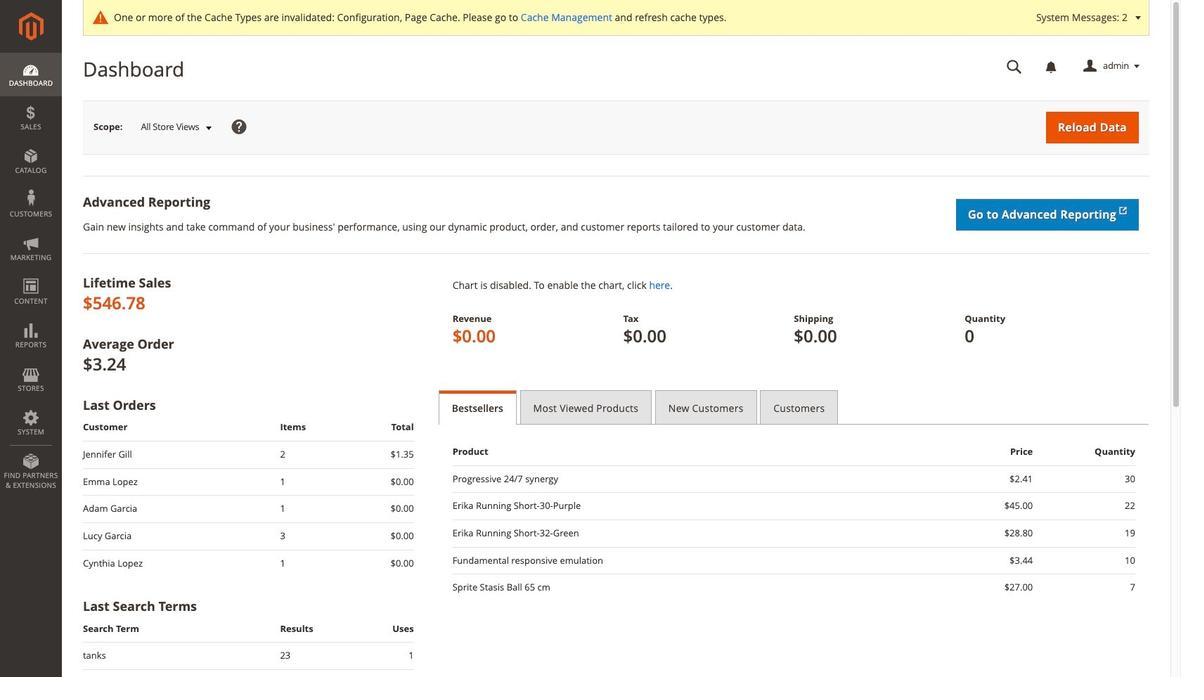 Task type: locate. For each thing, give the bounding box(es) containing it.
menu bar
[[0, 53, 62, 497]]

None text field
[[997, 54, 1032, 79]]

tab list
[[439, 390, 1150, 425]]

magento admin panel image
[[19, 12, 43, 41]]



